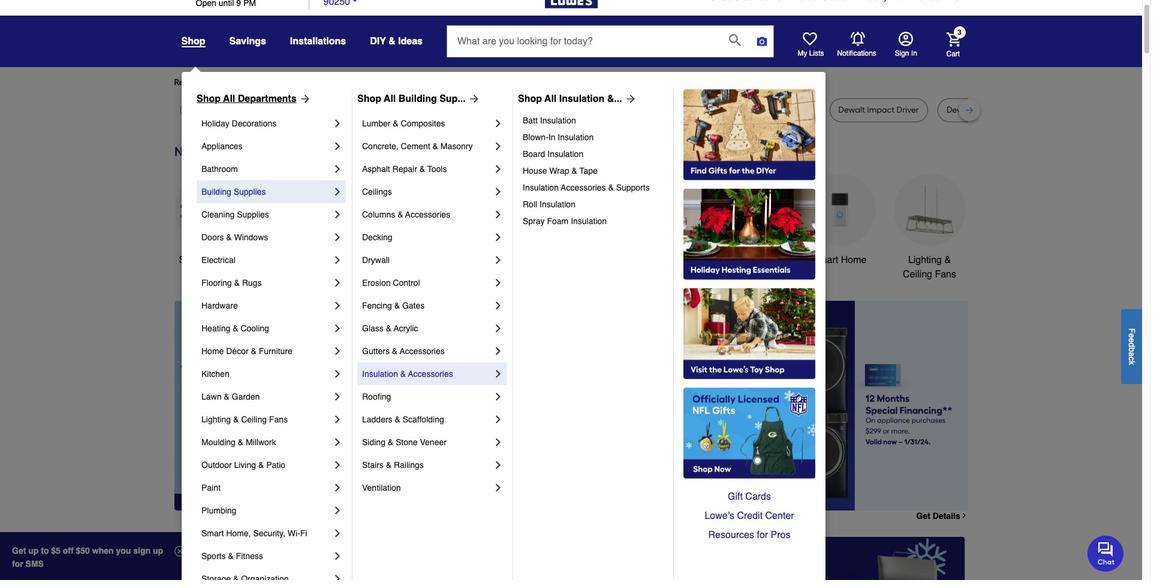 Task type: locate. For each thing, give the bounding box(es) containing it.
up to 35 percent off select small appliances. image
[[446, 537, 697, 581]]

security,
[[253, 529, 285, 539]]

0 horizontal spatial in
[[549, 133, 556, 142]]

chevron right image for heating & cooling
[[332, 323, 344, 335]]

driver up 'batt'
[[508, 105, 530, 115]]

new deals every day during 25 days of deals image
[[174, 142, 968, 162]]

arrow right image for shop all departments
[[297, 93, 311, 105]]

0 vertical spatial building
[[399, 94, 437, 104]]

2 you from the left
[[390, 77, 404, 88]]

all for departments
[[223, 94, 235, 104]]

3 shop from the left
[[518, 94, 542, 104]]

0 horizontal spatial home
[[202, 347, 224, 356]]

1 vertical spatial building
[[202, 187, 231, 197]]

all up lumber
[[384, 94, 396, 104]]

when
[[92, 546, 114, 556]]

scroll to item #4 image
[[705, 489, 734, 494]]

for inside the get up to $5 off $50 when you sign up for sms
[[12, 560, 23, 569]]

outdoor down the moulding
[[202, 461, 232, 470]]

lawn & garden
[[202, 392, 260, 402]]

2 shop from the left
[[358, 94, 382, 104]]

holiday
[[202, 119, 230, 128]]

my lists
[[798, 49, 825, 58]]

roofing
[[362, 392, 391, 402]]

1 horizontal spatial outdoor
[[626, 255, 661, 266]]

all left deals
[[204, 255, 214, 266]]

1 horizontal spatial bathroom link
[[714, 174, 786, 268]]

you for recommended searches for you
[[283, 77, 298, 88]]

arrow right image inside shop all building sup... link
[[466, 93, 480, 105]]

in up board insulation
[[549, 133, 556, 142]]

insulation up roofing
[[362, 370, 398, 379]]

arrow right image
[[297, 93, 311, 105], [466, 93, 480, 105], [622, 93, 637, 105], [946, 406, 958, 418]]

0 vertical spatial ceiling
[[903, 269, 933, 280]]

accessories down glass & acrylic link
[[400, 347, 445, 356]]

0 vertical spatial shop
[[181, 36, 205, 47]]

resources
[[709, 530, 755, 541]]

1 horizontal spatial bathroom
[[729, 255, 771, 266]]

0 vertical spatial fans
[[935, 269, 957, 280]]

0 vertical spatial get
[[917, 512, 931, 521]]

1 you from the left
[[283, 77, 298, 88]]

you up the shop all building sup...
[[390, 77, 404, 88]]

doors
[[202, 233, 224, 242]]

1 dewalt from the left
[[189, 105, 216, 115]]

0 horizontal spatial up
[[28, 546, 39, 556]]

0 horizontal spatial lighting
[[202, 415, 231, 425]]

0 horizontal spatial ceiling
[[241, 415, 267, 425]]

1 horizontal spatial home
[[841, 255, 867, 266]]

k
[[1128, 361, 1137, 365]]

2 set from the left
[[597, 105, 610, 115]]

shop up recommended
[[181, 36, 205, 47]]

chevron right image for gutters & accessories
[[492, 346, 504, 358]]

shop down recommended
[[197, 94, 221, 104]]

doors & windows link
[[202, 226, 332, 249]]

1 vertical spatial shop
[[179, 255, 201, 266]]

1 bit from the left
[[360, 105, 370, 115]]

control
[[393, 278, 420, 288]]

1 e from the top
[[1128, 333, 1137, 338]]

gift cards link
[[684, 488, 816, 507]]

$50
[[76, 546, 90, 556]]

0 horizontal spatial lighting & ceiling fans link
[[202, 409, 332, 431]]

e up d
[[1128, 333, 1137, 338]]

3 drill from the left
[[718, 105, 732, 115]]

concrete, cement & masonry
[[362, 142, 473, 151]]

holiday decorations link
[[202, 112, 332, 135]]

chevron right image inside "get details" link
[[961, 513, 968, 520]]

chevron right image for ceilings
[[492, 186, 504, 198]]

accessories up decking link
[[405, 210, 451, 220]]

shop left the electrical
[[179, 255, 201, 266]]

columns & accessories link
[[362, 203, 492, 226]]

for up departments
[[271, 77, 282, 88]]

diy & ideas button
[[370, 31, 423, 52]]

get up sms
[[12, 546, 26, 556]]

2 dewalt from the left
[[244, 105, 270, 115]]

shop for shop all insulation &...
[[518, 94, 542, 104]]

chevron right image for decking
[[492, 232, 504, 244]]

2 horizontal spatial driver
[[897, 105, 920, 115]]

ceilings
[[362, 187, 392, 197]]

4 drill from the left
[[976, 105, 990, 115]]

1 impact from the left
[[478, 105, 506, 115]]

furniture
[[259, 347, 293, 356]]

2 driver from the left
[[789, 105, 811, 115]]

outdoor
[[626, 255, 661, 266], [202, 461, 232, 470]]

décor
[[226, 347, 249, 356]]

building supplies
[[202, 187, 266, 197]]

1 horizontal spatial shop
[[358, 94, 382, 104]]

lowe's home improvement lists image
[[803, 32, 817, 46]]

outdoor for outdoor tools & equipment
[[626, 255, 661, 266]]

holiday decorations
[[202, 119, 277, 128]]

set for dewalt bit set
[[438, 105, 451, 115]]

all for building
[[384, 94, 396, 104]]

driver
[[508, 105, 530, 115], [789, 105, 811, 115], [897, 105, 920, 115]]

0 horizontal spatial outdoor
[[202, 461, 232, 470]]

accessories down "gutters & accessories" link
[[408, 370, 453, 379]]

chevron right image for flooring & rugs
[[332, 277, 344, 289]]

recommended
[[174, 77, 232, 88]]

b
[[1128, 347, 1137, 352]]

dewalt for dewalt impact driver
[[839, 105, 866, 115]]

chevron right image for columns & accessories
[[492, 209, 504, 221]]

for right suggestions
[[377, 77, 388, 88]]

in for blown-
[[549, 133, 556, 142]]

chevron right image for roofing
[[492, 391, 504, 403]]

all down recommended searches for you
[[223, 94, 235, 104]]

0 horizontal spatial tools
[[379, 255, 401, 266]]

0 horizontal spatial decorations
[[232, 119, 277, 128]]

0 horizontal spatial lighting & ceiling fans
[[202, 415, 288, 425]]

0 vertical spatial home
[[841, 255, 867, 266]]

building up dewalt bit set
[[399, 94, 437, 104]]

1 vertical spatial decorations
[[455, 269, 506, 280]]

chevron right image for kitchen
[[332, 368, 344, 380]]

flooring & rugs
[[202, 278, 262, 288]]

bit for dewalt drill bit set
[[992, 105, 1002, 115]]

in right sign
[[912, 49, 918, 58]]

0 horizontal spatial you
[[283, 77, 298, 88]]

flooring & rugs link
[[202, 272, 332, 295]]

2 horizontal spatial shop
[[518, 94, 542, 104]]

1 horizontal spatial smart
[[813, 255, 839, 266]]

decorations down 'dewalt tool'
[[232, 119, 277, 128]]

lawn
[[202, 392, 222, 402]]

d
[[1128, 343, 1137, 347]]

get inside the get up to $5 off $50 when you sign up for sms
[[12, 546, 26, 556]]

chevron right image for insulation & accessories
[[492, 368, 504, 380]]

& inside button
[[389, 36, 396, 47]]

building up cleaning
[[202, 187, 231, 197]]

0 vertical spatial lighting & ceiling fans link
[[894, 174, 966, 282]]

house
[[523, 166, 547, 176]]

insulation up board insulation link
[[558, 133, 594, 142]]

dewalt bit set
[[398, 105, 451, 115]]

1 horizontal spatial driver
[[789, 105, 811, 115]]

electrical
[[202, 256, 236, 265]]

siding
[[362, 438, 386, 448]]

1 horizontal spatial lighting
[[909, 255, 942, 266]]

chevron right image for moulding & millwork
[[332, 437, 344, 449]]

smart for smart home
[[813, 255, 839, 266]]

chevron right image
[[492, 118, 504, 130], [332, 140, 344, 152], [492, 140, 504, 152], [492, 163, 504, 175], [332, 209, 344, 221], [492, 209, 504, 221], [492, 232, 504, 244], [492, 254, 504, 266], [332, 300, 344, 312], [332, 323, 344, 335], [332, 346, 344, 358], [332, 368, 344, 380], [332, 414, 344, 426], [492, 414, 504, 426], [332, 437, 344, 449], [332, 460, 344, 471], [492, 460, 504, 471], [492, 482, 504, 494], [332, 528, 344, 540]]

1 vertical spatial lighting
[[202, 415, 231, 425]]

lowe's home improvement cart image
[[947, 32, 961, 46]]

driver down my at the right top of the page
[[789, 105, 811, 115]]

fitness
[[236, 552, 263, 561]]

all for insulation
[[545, 94, 557, 104]]

outdoor up equipment
[[626, 255, 661, 266]]

shop down the more suggestions for you link
[[358, 94, 382, 104]]

1 set from the left
[[438, 105, 451, 115]]

outdoor for outdoor living & patio
[[202, 461, 232, 470]]

get
[[917, 512, 931, 521], [12, 546, 26, 556]]

2 horizontal spatial tools
[[663, 255, 685, 266]]

recommended searches for you
[[174, 77, 298, 88]]

1 horizontal spatial impact
[[759, 105, 787, 115]]

accessories inside "link"
[[405, 210, 451, 220]]

tools up 'erosion control'
[[379, 255, 401, 266]]

shop up 'batt'
[[518, 94, 542, 104]]

you left more at the left
[[283, 77, 298, 88]]

c
[[1128, 357, 1137, 361]]

up right the sign
[[153, 546, 163, 556]]

0 horizontal spatial shop
[[197, 94, 221, 104]]

0 horizontal spatial driver
[[508, 105, 530, 115]]

for left sms
[[12, 560, 23, 569]]

glass & acrylic
[[362, 324, 418, 334]]

dewalt for dewalt drill
[[689, 105, 716, 115]]

1 vertical spatial supplies
[[237, 210, 269, 220]]

diy & ideas
[[370, 36, 423, 47]]

lowe's home improvement logo image
[[545, 0, 598, 22]]

0 vertical spatial decorations
[[232, 119, 277, 128]]

0 horizontal spatial smart
[[202, 529, 224, 539]]

drill bit set
[[569, 105, 610, 115]]

building supplies link
[[202, 181, 332, 203]]

get left details
[[917, 512, 931, 521]]

concrete,
[[362, 142, 399, 151]]

3 dewalt from the left
[[315, 105, 342, 115]]

1 horizontal spatial get
[[917, 512, 931, 521]]

1 vertical spatial bathroom
[[729, 255, 771, 266]]

living
[[234, 461, 256, 470]]

1 drill from the left
[[344, 105, 358, 115]]

1 horizontal spatial lighting & ceiling fans
[[903, 255, 957, 280]]

up to 30 percent off select major appliances. plus, save up to an extra $750 on major appliances. image
[[387, 301, 968, 511]]

asphalt repair & tools
[[362, 164, 447, 174]]

smart inside 'link'
[[813, 255, 839, 266]]

concrete, cement & masonry link
[[362, 135, 492, 158]]

scaffolding
[[403, 415, 444, 425]]

shop all deals link
[[174, 174, 246, 268]]

supplies up cleaning supplies
[[234, 187, 266, 197]]

5 bit from the left
[[992, 105, 1002, 115]]

2 impact from the left
[[759, 105, 787, 115]]

1 horizontal spatial set
[[597, 105, 610, 115]]

you
[[116, 546, 131, 556]]

driver down sign in
[[897, 105, 920, 115]]

7 dewalt from the left
[[947, 105, 974, 115]]

1 up from the left
[[28, 546, 39, 556]]

1 horizontal spatial decorations
[[455, 269, 506, 280]]

shop for shop all departments
[[197, 94, 221, 104]]

chevron right image for electrical
[[332, 254, 344, 266]]

2 horizontal spatial impact
[[868, 105, 895, 115]]

0 vertical spatial supplies
[[234, 187, 266, 197]]

3 set from the left
[[1004, 105, 1016, 115]]

insulation down "roll insulation" link
[[571, 217, 607, 226]]

dewalt for dewalt bit set
[[398, 105, 424, 115]]

chevron right image for outdoor living & patio
[[332, 460, 344, 471]]

dewalt for dewalt tool
[[244, 105, 270, 115]]

in inside button
[[912, 49, 918, 58]]

home décor & furniture
[[202, 347, 293, 356]]

1 vertical spatial fans
[[269, 415, 288, 425]]

to
[[41, 546, 49, 556]]

tools up ceilings link at the top of page
[[428, 164, 447, 174]]

gutters
[[362, 347, 390, 356]]

arrow right image for shop all building sup...
[[466, 93, 480, 105]]

1 vertical spatial in
[[549, 133, 556, 142]]

0 horizontal spatial set
[[438, 105, 451, 115]]

chevron right image for cleaning supplies
[[332, 209, 344, 221]]

lighting & ceiling fans link
[[894, 174, 966, 282], [202, 409, 332, 431]]

get for get details
[[917, 512, 931, 521]]

0 vertical spatial smart
[[813, 255, 839, 266]]

cleaning supplies link
[[202, 203, 332, 226]]

1 horizontal spatial fans
[[935, 269, 957, 280]]

1 vertical spatial outdoor
[[202, 461, 232, 470]]

sign in
[[895, 49, 918, 58]]

& inside "link"
[[398, 210, 403, 220]]

all up batt insulation
[[545, 94, 557, 104]]

1 vertical spatial home
[[202, 347, 224, 356]]

3 impact from the left
[[868, 105, 895, 115]]

3 bit from the left
[[532, 105, 542, 115]]

0 vertical spatial outdoor
[[626, 255, 661, 266]]

1 vertical spatial get
[[12, 546, 26, 556]]

chevron right image for lighting & ceiling fans
[[332, 414, 344, 426]]

chevron right image for lawn & garden
[[332, 391, 344, 403]]

0 horizontal spatial fans
[[269, 415, 288, 425]]

smart
[[813, 255, 839, 266], [202, 529, 224, 539]]

shop
[[181, 36, 205, 47], [179, 255, 201, 266]]

erosion
[[362, 278, 391, 288]]

insulation & accessories link
[[362, 363, 492, 386]]

chevron right image for plumbing
[[332, 505, 344, 517]]

4 dewalt from the left
[[398, 105, 424, 115]]

insulation accessories & supports
[[523, 183, 650, 193]]

0 horizontal spatial get
[[12, 546, 26, 556]]

1 horizontal spatial building
[[399, 94, 437, 104]]

chevron right image for asphalt repair & tools
[[492, 163, 504, 175]]

1 shop from the left
[[197, 94, 221, 104]]

chat invite button image
[[1088, 535, 1125, 572]]

paint link
[[202, 477, 332, 500]]

board
[[523, 149, 545, 159]]

lowe's home improvement account image
[[899, 32, 913, 46]]

lighting & ceiling fans
[[903, 255, 957, 280], [202, 415, 288, 425]]

lowe's credit center
[[705, 511, 795, 522]]

up left to
[[28, 546, 39, 556]]

millwork
[[246, 438, 276, 448]]

chevron right image
[[332, 118, 344, 130], [332, 163, 344, 175], [332, 186, 344, 198], [492, 186, 504, 198], [332, 232, 344, 244], [332, 254, 344, 266], [332, 277, 344, 289], [492, 277, 504, 289], [492, 300, 504, 312], [492, 323, 504, 335], [492, 346, 504, 358], [492, 368, 504, 380], [332, 391, 344, 403], [492, 391, 504, 403], [492, 437, 504, 449], [332, 482, 344, 494], [332, 505, 344, 517], [961, 513, 968, 520], [332, 551, 344, 563], [332, 573, 344, 581]]

1 horizontal spatial in
[[912, 49, 918, 58]]

None search field
[[447, 25, 774, 69]]

2 horizontal spatial set
[[1004, 105, 1016, 115]]

drill
[[344, 105, 358, 115], [569, 105, 584, 115], [718, 105, 732, 115], [976, 105, 990, 115]]

plumbing
[[202, 506, 237, 516]]

driver for impact driver
[[789, 105, 811, 115]]

1 horizontal spatial you
[[390, 77, 404, 88]]

you inside the more suggestions for you link
[[390, 77, 404, 88]]

& inside outdoor tools & equipment
[[688, 255, 694, 266]]

e up b
[[1128, 338, 1137, 343]]

pros
[[771, 530, 791, 541]]

chevron right image for sports & fitness
[[332, 551, 344, 563]]

0 horizontal spatial impact
[[478, 105, 506, 115]]

arrow right image inside the shop all departments link
[[297, 93, 311, 105]]

1 driver from the left
[[508, 105, 530, 115]]

sms
[[26, 560, 44, 569]]

tools up equipment
[[663, 255, 685, 266]]

6 dewalt from the left
[[839, 105, 866, 115]]

credit
[[737, 511, 763, 522]]

accessories for gutters & accessories
[[400, 347, 445, 356]]

0 vertical spatial in
[[912, 49, 918, 58]]

search image
[[729, 34, 741, 46]]

glass
[[362, 324, 384, 334]]

tools inside outdoor tools & equipment
[[663, 255, 685, 266]]

e
[[1128, 333, 1137, 338], [1128, 338, 1137, 343]]

chevron right image for paint
[[332, 482, 344, 494]]

arrow right image inside shop all insulation &... link
[[622, 93, 637, 105]]

0 horizontal spatial bathroom
[[202, 164, 238, 174]]

supplies up windows
[[237, 210, 269, 220]]

fencing & gates link
[[362, 295, 492, 317]]

1 vertical spatial smart
[[202, 529, 224, 539]]

board insulation link
[[523, 146, 665, 163]]

smart for smart home, security, wi-fi
[[202, 529, 224, 539]]

5 dewalt from the left
[[689, 105, 716, 115]]

sign
[[895, 49, 910, 58]]

1 horizontal spatial up
[[153, 546, 163, 556]]

glass & acrylic link
[[362, 317, 492, 340]]

kitchen
[[202, 370, 230, 379]]

shop for shop
[[181, 36, 205, 47]]

bit for impact driver bit
[[532, 105, 542, 115]]

f e e d b a c k
[[1128, 328, 1137, 365]]

0 horizontal spatial bathroom link
[[202, 158, 332, 181]]

home
[[841, 255, 867, 266], [202, 347, 224, 356]]

ladders & scaffolding
[[362, 415, 444, 425]]

outdoor inside outdoor tools & equipment
[[626, 255, 661, 266]]

decorations down christmas
[[455, 269, 506, 280]]



Task type: describe. For each thing, give the bounding box(es) containing it.
in for sign
[[912, 49, 918, 58]]

shop all building sup...
[[358, 94, 466, 104]]

0 vertical spatial lighting & ceiling fans
[[903, 255, 957, 280]]

chevron right image for erosion control
[[492, 277, 504, 289]]

smart home, security, wi-fi link
[[202, 522, 332, 545]]

doors & windows
[[202, 233, 268, 242]]

insulation up blown-in insulation
[[540, 116, 576, 125]]

masonry
[[441, 142, 473, 151]]

dewalt for dewalt
[[189, 105, 216, 115]]

2 bit from the left
[[426, 105, 436, 115]]

officially licensed n f l gifts. shop now. image
[[684, 388, 816, 479]]

gutters & accessories link
[[362, 340, 492, 363]]

more
[[307, 77, 327, 88]]

ladders & scaffolding link
[[362, 409, 492, 431]]

2 drill from the left
[[569, 105, 584, 115]]

lowe's
[[705, 511, 735, 522]]

drill for dewalt drill bit
[[344, 105, 358, 115]]

moulding
[[202, 438, 236, 448]]

get up to 2 free select tools or batteries when you buy 1 with select purchases. image
[[177, 537, 427, 581]]

for left pros
[[757, 530, 769, 541]]

chevron right image for ladders & scaffolding
[[492, 414, 504, 426]]

Search Query text field
[[447, 26, 720, 57]]

christmas
[[459, 255, 502, 266]]

ideas
[[398, 36, 423, 47]]

up to 30 percent off select grills and accessories. image
[[716, 537, 966, 581]]

board insulation
[[523, 149, 584, 159]]

shop for shop all deals
[[179, 255, 201, 266]]

arrow right image for shop all insulation &...
[[622, 93, 637, 105]]

accessories for columns & accessories
[[405, 210, 451, 220]]

appliances link
[[202, 135, 332, 158]]

chevron right image for glass & acrylic
[[492, 323, 504, 335]]

4 bit from the left
[[586, 105, 595, 115]]

chevron right image for fencing & gates
[[492, 300, 504, 312]]

wrap
[[550, 166, 570, 176]]

impact for impact driver
[[759, 105, 787, 115]]

hardware link
[[202, 295, 332, 317]]

home inside 'link'
[[841, 255, 867, 266]]

scroll to item #2 image
[[648, 489, 677, 494]]

cart
[[947, 49, 960, 58]]

plumbing link
[[202, 500, 332, 522]]

holiday hosting essentials. image
[[684, 189, 816, 280]]

$5
[[51, 546, 61, 556]]

chevron down image
[[350, 0, 360, 5]]

chevron right image for siding & stone veneer
[[492, 437, 504, 449]]

decorations for holiday
[[232, 119, 277, 128]]

impact driver
[[759, 105, 811, 115]]

electrical link
[[202, 249, 332, 272]]

cleaning supplies
[[202, 210, 269, 220]]

1 vertical spatial lighting & ceiling fans link
[[202, 409, 332, 431]]

christmas decorations link
[[444, 174, 516, 282]]

stone
[[396, 438, 418, 448]]

heating & cooling link
[[202, 317, 332, 340]]

patio
[[266, 461, 286, 470]]

chevron right image for ventilation
[[492, 482, 504, 494]]

chevron right image for stairs & railings
[[492, 460, 504, 471]]

supplies for cleaning supplies
[[237, 210, 269, 220]]

spray foam insulation link
[[523, 213, 665, 230]]

shop these last-minute gifts. $99 or less. quantities are limited and won't last. image
[[174, 301, 368, 511]]

gift cards
[[728, 492, 771, 503]]

insulation up house wrap & tape
[[548, 149, 584, 159]]

drywall link
[[362, 249, 492, 272]]

shop all insulation &... link
[[518, 92, 637, 106]]

chevron right image for building supplies
[[332, 186, 344, 198]]

tools link
[[354, 174, 426, 268]]

blown-
[[523, 133, 549, 142]]

shop for shop all building sup...
[[358, 94, 382, 104]]

lowe's home improvement notification center image
[[851, 32, 865, 46]]

insulation up the foam
[[540, 200, 576, 209]]

you for more suggestions for you
[[390, 77, 404, 88]]

supplies for building supplies
[[234, 187, 266, 197]]

outdoor tools & equipment
[[626, 255, 694, 280]]

get for get up to $5 off $50 when you sign up for sms
[[12, 546, 26, 556]]

arrow left image
[[397, 406, 409, 418]]

accessories for insulation & accessories
[[408, 370, 453, 379]]

chevron right image for drywall
[[492, 254, 504, 266]]

sports & fitness
[[202, 552, 263, 561]]

chevron right image for doors & windows
[[332, 232, 344, 244]]

0 vertical spatial bathroom
[[202, 164, 238, 174]]

savings
[[229, 36, 266, 47]]

all for deals
[[204, 255, 214, 266]]

3 driver from the left
[[897, 105, 920, 115]]

insulation & accessories
[[362, 370, 453, 379]]

suggestions
[[329, 77, 376, 88]]

insulation accessories & supports link
[[523, 179, 665, 196]]

1 horizontal spatial lighting & ceiling fans link
[[894, 174, 966, 282]]

columns
[[362, 210, 395, 220]]

acrylic
[[394, 324, 418, 334]]

dewalt tool
[[244, 105, 288, 115]]

dewalt for dewalt drill bit set
[[947, 105, 974, 115]]

camera image
[[756, 35, 768, 47]]

driver for impact driver bit
[[508, 105, 530, 115]]

erosion control link
[[362, 272, 492, 295]]

roll
[[523, 200, 538, 209]]

more suggestions for you link
[[307, 77, 414, 89]]

foam
[[547, 217, 569, 226]]

shop all departments link
[[197, 92, 311, 106]]

decorations for christmas
[[455, 269, 506, 280]]

drill for dewalt drill bit set
[[976, 105, 990, 115]]

lumber & composites
[[362, 119, 445, 128]]

1 vertical spatial ceiling
[[241, 415, 267, 425]]

smart home, security, wi-fi
[[202, 529, 307, 539]]

drill for dewalt drill
[[718, 105, 732, 115]]

installations button
[[290, 31, 346, 52]]

rugs
[[242, 278, 262, 288]]

f e e d b a c k button
[[1122, 309, 1143, 384]]

2 e from the top
[[1128, 338, 1137, 343]]

installations
[[290, 36, 346, 47]]

chevron right image for concrete, cement & masonry
[[492, 140, 504, 152]]

spray
[[523, 217, 545, 226]]

gutters & accessories
[[362, 347, 445, 356]]

chevron right image for bathroom
[[332, 163, 344, 175]]

siding & stone veneer
[[362, 438, 447, 448]]

windows
[[234, 233, 268, 242]]

outdoor living & patio link
[[202, 454, 332, 477]]

chevron right image for lumber & composites
[[492, 118, 504, 130]]

chevron right image for smart home, security, wi-fi
[[332, 528, 344, 540]]

0 vertical spatial lighting
[[909, 255, 942, 266]]

tool
[[272, 105, 288, 115]]

chevron right image for home décor & furniture
[[332, 346, 344, 358]]

cooling
[[241, 324, 269, 334]]

ladders
[[362, 415, 393, 425]]

scroll to item #5 image
[[734, 489, 763, 494]]

0 horizontal spatial building
[[202, 187, 231, 197]]

& inside 'link'
[[226, 233, 232, 242]]

accessories down tape
[[561, 183, 606, 193]]

stairs & railings
[[362, 461, 424, 470]]

find gifts for the diyer. image
[[684, 89, 816, 181]]

visit the lowe's toy shop. image
[[684, 289, 816, 380]]

cards
[[746, 492, 771, 503]]

searches
[[234, 77, 269, 88]]

asphalt
[[362, 164, 390, 174]]

hardware
[[202, 301, 238, 311]]

impact for impact driver bit
[[478, 105, 506, 115]]

batt insulation
[[523, 116, 576, 125]]

impact driver bit
[[478, 105, 542, 115]]

f
[[1128, 328, 1137, 333]]

1 vertical spatial lighting & ceiling fans
[[202, 415, 288, 425]]

railings
[[394, 461, 424, 470]]

2 up from the left
[[153, 546, 163, 556]]

smart home link
[[804, 174, 876, 268]]

blown-in insulation link
[[523, 129, 665, 146]]

composites
[[401, 119, 445, 128]]

chevron right image for appliances
[[332, 140, 344, 152]]

chevron right image for holiday decorations
[[332, 118, 344, 130]]

details
[[933, 512, 961, 521]]

bit for dewalt drill bit
[[360, 105, 370, 115]]

insulation down house
[[523, 183, 559, 193]]

dewalt for dewalt drill bit
[[315, 105, 342, 115]]

flooring
[[202, 278, 232, 288]]

1 horizontal spatial ceiling
[[903, 269, 933, 280]]

moulding & millwork link
[[202, 431, 332, 454]]

1 horizontal spatial tools
[[428, 164, 447, 174]]

fans inside lighting & ceiling fans
[[935, 269, 957, 280]]

dewalt drill bit set
[[947, 105, 1016, 115]]

chevron right image for hardware
[[332, 300, 344, 312]]

spray foam insulation
[[523, 217, 607, 226]]

deals
[[217, 255, 241, 266]]

insulation up drill bit set
[[560, 94, 605, 104]]

more suggestions for you
[[307, 77, 404, 88]]

shop all deals
[[179, 255, 241, 266]]

shop all departments
[[197, 94, 297, 104]]

set for drill bit set
[[597, 105, 610, 115]]

sup...
[[440, 94, 466, 104]]

stairs & railings link
[[362, 454, 492, 477]]

recommended searches for you heading
[[174, 77, 968, 89]]

decking link
[[362, 226, 492, 249]]



Task type: vqa. For each thing, say whether or not it's contained in the screenshot.
'Supplies' related to Building Supplies
yes



